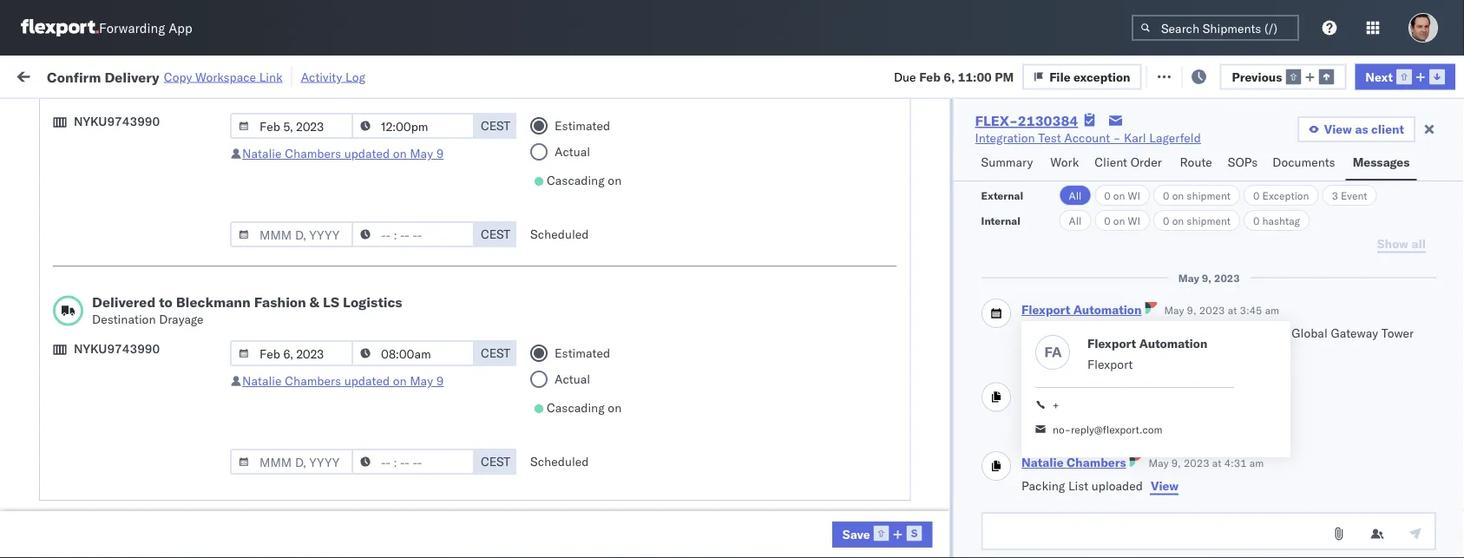 Task type: locate. For each thing, give the bounding box(es) containing it.
natalie chambers updated on may 9 button down ls
[[242, 373, 444, 388]]

0 vertical spatial nyku9743990
[[74, 114, 160, 129]]

0 vertical spatial clearance
[[134, 165, 190, 180]]

schedule for schedule delivery appointment link corresponding to 1st schedule delivery appointment button from the top of the page
[[40, 211, 91, 227]]

flex-1889466 down packing
[[958, 518, 1049, 533]]

exception down search shipments (/) text box
[[1193, 67, 1250, 82]]

-- : -- -- text field for second mmm d, yyyy text field from the bottom of the page
[[352, 113, 475, 139]]

clearance for flex-1846748
[[134, 394, 190, 409]]

hlxu6269489, for 2nd the 'schedule pickup from los angeles, ca' link from the bottom of the page
[[1162, 365, 1251, 380]]

0 vertical spatial 0 on shipment
[[1163, 189, 1231, 202]]

hlxu6269489, up the 2022-
[[1162, 326, 1251, 342]]

bosch ocean test for flex-1889466
[[757, 518, 856, 533]]

resize handle column header
[[248, 135, 269, 558], [441, 135, 462, 558], [502, 135, 523, 558], [615, 135, 635, 558], [727, 135, 748, 558], [901, 135, 922, 558], [1040, 135, 1061, 558], [1153, 135, 1174, 558], [1370, 135, 1391, 558], [1433, 135, 1454, 558]]

numbers for container numbers
[[1070, 149, 1112, 162]]

save button
[[832, 522, 933, 548]]

1 vertical spatial dec
[[368, 480, 391, 495]]

760
[[319, 67, 341, 82]]

natalie chambers button for may 9, 2023 at 4:31 am
[[1021, 455, 1126, 470]]

1889466 for schedule delivery appointment
[[996, 480, 1049, 495]]

all down work 'button'
[[1069, 189, 1082, 202]]

los
[[164, 241, 183, 256], [164, 279, 183, 294], [164, 355, 183, 371], [164, 432, 183, 447], [157, 508, 176, 523]]

2 mmm d, yyyy text field from the top
[[230, 340, 353, 366]]

ca for 1st the 'schedule pickup from los angeles, ca' link from the top
[[40, 258, 56, 273]]

1 vertical spatial view
[[1151, 478, 1179, 493]]

hlxu6269489, down may 9, 2023 at 4:30 am
[[1162, 403, 1251, 418]]

1 horizontal spatial for
[[1183, 325, 1198, 340]]

container numbers
[[1070, 135, 1116, 162]]

1 vertical spatial 0 on shipment
[[1163, 214, 1231, 227]]

1 vertical spatial automation
[[1140, 336, 1208, 351]]

6 schedule from the top
[[40, 432, 91, 447]]

activity log
[[301, 69, 365, 84]]

0 on shipment down route button
[[1163, 189, 1231, 202]]

flex-1846748 up has
[[958, 327, 1049, 342]]

message (0)
[[233, 67, 304, 82]]

2 lhuu7894563, from the top
[[1070, 479, 1159, 494]]

fcl
[[570, 174, 592, 189], [570, 212, 592, 227], [570, 250, 592, 266], [570, 327, 592, 342], [570, 365, 592, 380], [570, 403, 592, 418], [570, 441, 592, 457]]

0 vertical spatial uetu5238478
[[1162, 441, 1247, 456]]

confirm
[[47, 68, 101, 85], [40, 508, 84, 523]]

1 vertical spatial destination
[[92, 312, 156, 327]]

0 vertical spatial flexport
[[1021, 302, 1070, 317]]

all button for external
[[1060, 185, 1091, 206]]

gaurav down messages button
[[1399, 212, 1438, 227]]

0 horizontal spatial file exception
[[1050, 69, 1131, 84]]

9,
[[1202, 271, 1211, 284], [1187, 304, 1196, 317], [1171, 388, 1181, 401], [1171, 457, 1181, 470]]

0 horizontal spatial view
[[1151, 478, 1179, 493]]

mmm d, yyyy text field down 'fashion'
[[230, 340, 353, 366]]

import work button
[[139, 56, 226, 95]]

2023 left 4:30
[[1184, 388, 1209, 401]]

mbl/mawb
[[1182, 142, 1243, 155]]

1 vertical spatial shipment
[[1187, 214, 1231, 227]]

1 vertical spatial omkar
[[1399, 518, 1436, 533]]

2 vertical spatial lhuu7894563,
[[1070, 517, 1159, 533]]

1846748 down has
[[996, 365, 1049, 380]]

cest
[[481, 118, 511, 133], [481, 227, 511, 242], [481, 346, 511, 361], [481, 454, 511, 469]]

at left 4:30
[[1212, 388, 1221, 401]]

0 vertical spatial 9
[[436, 146, 444, 161]]

4 11:59 pm pdt, nov 4, 2022 from the top
[[280, 327, 439, 342]]

destination down delivered
[[92, 312, 156, 327]]

0 vertical spatial work
[[188, 67, 219, 82]]

1 vertical spatial to
[[1160, 342, 1171, 357]]

1 upload customs clearance documents button from the top
[[40, 164, 247, 200]]

exception up the integration test account - karl lagerfeld
[[1074, 69, 1131, 84]]

1 vertical spatial clearance
[[134, 394, 190, 409]]

schedule delivery appointment button up "confirm pickup from los angeles, ca" at left
[[40, 478, 213, 497]]

0 vertical spatial destination
[[92, 84, 156, 99]]

cest for second mmm d, yyyy text field from the top of the page
[[481, 454, 511, 469]]

2 clearance from the top
[[134, 394, 190, 409]]

gaurav jawl for 1st schedule pickup from los angeles, ca button from the top
[[1399, 250, 1465, 266]]

ca for confirm pickup from los angeles, ca link
[[40, 526, 56, 541]]

1 vertical spatial 11:59 pm pst, dec 13, 2022
[[280, 480, 446, 495]]

:
[[124, 108, 128, 121], [399, 108, 403, 121]]

from
[[135, 241, 160, 256], [135, 279, 160, 294], [1095, 342, 1120, 357], [135, 355, 160, 371], [135, 432, 160, 447], [128, 508, 153, 523]]

ceau7522281, up empty
[[1070, 326, 1159, 342]]

appointment for first schedule delivery appointment button from the bottom
[[142, 479, 213, 494]]

0 vertical spatial upload customs clearance documents
[[40, 165, 190, 197]]

upload customs clearance documents for flex-1660288
[[40, 165, 190, 197]]

work
[[188, 67, 219, 82], [1051, 155, 1079, 170]]

2 upload from the top
[[40, 394, 79, 409]]

1 vertical spatial lhuu7894563,
[[1070, 479, 1159, 494]]

documents for flex-1846748
[[40, 411, 103, 426]]

uploaded for list
[[1092, 478, 1143, 493]]

at left 4:31
[[1212, 457, 1221, 470]]

1 vertical spatial lhuu7894563, uetu5238478
[[1070, 479, 1247, 494]]

3 schedule pickup from los angeles, ca from the top
[[40, 355, 234, 388]]

file exception down search shipments (/) text box
[[1169, 67, 1250, 82]]

due feb 6, 11:00 pm
[[894, 69, 1014, 84]]

schedule delivery appointment link down delivered
[[40, 325, 213, 342]]

0 vertical spatial scheduled
[[531, 227, 589, 242]]

1 vertical spatial upload customs clearance documents
[[40, 394, 190, 426]]

flex-1846748 down internal
[[958, 250, 1049, 266]]

1 all from the top
[[1069, 189, 1082, 202]]

natalie chambers updated on may 9
[[242, 146, 444, 161], [242, 373, 444, 388]]

4 4, from the top
[[395, 327, 406, 342]]

chambers
[[285, 146, 341, 161], [285, 373, 341, 388], [1066, 386, 1126, 401], [1066, 455, 1126, 470]]

hlxu8034992 for 2nd the 'schedule pickup from los angeles, ca' link from the bottom of the page
[[1254, 365, 1339, 380]]

0 vertical spatial lhuu7894563,
[[1070, 441, 1159, 456]]

at for may 9, 2023 at 3:45 am
[[1228, 304, 1237, 317]]

dec for schedule pickup from los angeles, ca
[[368, 441, 391, 457]]

sava for lhuu7894563, uetu5238478
[[1439, 518, 1465, 533]]

global
[[1292, 325, 1328, 340]]

1 vertical spatial schedule delivery appointment button
[[40, 325, 213, 344]]

gaurav up tower
[[1399, 250, 1438, 266]]

all for external
[[1069, 189, 1082, 202]]

all button down work 'button'
[[1060, 185, 1091, 206]]

lhuu7894563, uetu5238478 for schedule pickup from los angeles, ca
[[1070, 441, 1247, 456]]

3 schedule pickup from los angeles, ca button from the top
[[40, 355, 247, 391]]

9, down the 2022-
[[1171, 388, 1181, 401]]

2 schedule pickup from los angeles, ca link from the top
[[40, 278, 247, 313]]

flex-1846748
[[958, 212, 1049, 227], [958, 250, 1049, 266], [958, 289, 1049, 304], [958, 327, 1049, 342], [958, 365, 1049, 380], [958, 403, 1049, 418]]

previous button
[[1220, 64, 1347, 90]]

to down (crd)
[[1160, 342, 1171, 357]]

2 vertical spatial uetu5238478
[[1162, 517, 1247, 533]]

3 abcdefg78456546 from the top
[[1182, 518, 1299, 533]]

fcl for schedule delivery appointment link corresponding to 1st schedule delivery appointment button from the top of the page
[[570, 212, 592, 227]]

4 schedule from the top
[[40, 326, 91, 341]]

2 vertical spatial flex-1889466
[[958, 518, 1049, 533]]

1 horizontal spatial :
[[399, 108, 403, 121]]

automation for flexport automation
[[1073, 302, 1142, 317]]

1 vertical spatial sava
[[1439, 518, 1465, 533]]

may down no
[[410, 146, 433, 161]]

0 vertical spatial natalie chambers
[[1021, 386, 1126, 401]]

packing
[[1021, 478, 1065, 493]]

2 vertical spatial abcdefg78456546
[[1182, 518, 1299, 533]]

2 vertical spatial schedule delivery appointment
[[40, 479, 213, 494]]

automation inside flexport automation flexport
[[1140, 336, 1208, 351]]

gateway
[[1331, 325, 1378, 340]]

ceau7522281, up reply@flexport.com
[[1070, 403, 1159, 418]]

0 vertical spatial upload customs clearance documents link
[[40, 164, 247, 198]]

gaurav for 1st the 'schedule pickup from los angeles, ca' link from the top
[[1399, 250, 1438, 266]]

at for may 9, 2023 at 4:31 am
[[1212, 457, 1221, 470]]

2 omkar sava from the top
[[1399, 518, 1465, 533]]

2 customs from the top
[[83, 394, 131, 409]]

1 vertical spatial omkar sava
[[1399, 518, 1465, 533]]

test123456 down may 9, 2023
[[1182, 289, 1256, 304]]

angeles, for 1st the 'schedule pickup from los angeles, ca' link from the top
[[186, 241, 234, 256]]

3 ceau7522281, hlxu6269489, hlxu8034992 from the top
[[1070, 326, 1339, 342]]

1 vertical spatial uploaded
[[1092, 478, 1143, 493]]

0 vertical spatial uploaded
[[1133, 409, 1184, 424]]

0 vertical spatial 0 on wi
[[1104, 189, 1141, 202]]

2 schedule from the top
[[40, 241, 91, 256]]

fcl for 2nd the 'schedule pickup from los angeles, ca' link from the bottom of the page
[[570, 365, 592, 380]]

ca for 2nd the 'schedule pickup from los angeles, ca' link from the top
[[40, 296, 56, 312]]

0 vertical spatial mmm d, yyyy text field
[[230, 221, 353, 247]]

1 vertical spatial abcdefg78456546
[[1182, 480, 1299, 495]]

may up view button
[[1149, 457, 1169, 470]]

upload for flex-1660288
[[40, 165, 79, 180]]

1 flex-1846748 from the top
[[958, 212, 1049, 227]]

ocean
[[531, 174, 567, 189], [531, 212, 567, 227], [531, 250, 567, 266], [682, 250, 717, 266], [795, 250, 830, 266], [531, 327, 567, 342], [531, 365, 567, 380], [531, 403, 567, 418], [531, 441, 567, 457], [795, 518, 830, 533]]

2 wi from the top
[[1128, 214, 1141, 227]]

natalie chambers button
[[1021, 386, 1126, 401], [1021, 455, 1126, 470]]

1 horizontal spatial numbers
[[1246, 142, 1288, 155]]

cargo
[[1045, 325, 1075, 340]]

3 jawl from the top
[[1442, 250, 1465, 266]]

test123456 for 2nd the 'schedule pickup from los angeles, ca' link from the top
[[1182, 289, 1256, 304]]

lhuu7894563, uetu5238478 up view button
[[1070, 441, 1247, 456]]

1 upload customs clearance documents from the top
[[40, 165, 190, 197]]

4, for second schedule delivery appointment button from the bottom of the page schedule delivery appointment link
[[395, 327, 406, 342]]

1 vertical spatial mmm d, yyyy text field
[[230, 449, 353, 475]]

3 schedule pickup from los angeles, ca link from the top
[[40, 355, 247, 389]]

confirm inside "confirm pickup from los angeles, ca"
[[40, 508, 84, 523]]

hlxu6269489, down may 9, 2023
[[1162, 288, 1251, 303]]

to
[[159, 293, 172, 311], [1160, 342, 1171, 357]]

omkar sava
[[1399, 289, 1465, 304], [1399, 518, 1465, 533]]

delivery down delivered
[[94, 326, 139, 341]]

may
[[410, 146, 433, 161], [1178, 271, 1199, 284], [1164, 304, 1184, 317], [410, 373, 433, 388], [1149, 388, 1169, 401], [1149, 457, 1169, 470]]

flex-1889466 left list
[[958, 480, 1049, 495]]

scheduled
[[531, 227, 589, 242], [531, 454, 589, 469]]

am right 4:31
[[1249, 457, 1264, 470]]

3 11:59 pm pdt, nov 4, 2022 from the top
[[280, 289, 439, 304]]

-- : -- -- text field down risk
[[352, 113, 475, 139]]

0 vertical spatial lhuu7894563, uetu5238478
[[1070, 441, 1247, 456]]

hlxu8034992 for schedule delivery appointment link corresponding to 1st schedule delivery appointment button from the top of the page
[[1254, 212, 1339, 227]]

1 11:59 pm pdt, nov 4, 2022 from the top
[[280, 212, 439, 227]]

+
[[1053, 399, 1059, 412]]

1 clearance from the top
[[134, 165, 190, 180]]

0 vertical spatial 11:59 pm pst, dec 13, 2022
[[280, 441, 446, 457]]

0 horizontal spatial to
[[159, 293, 172, 311]]

1 9 from the top
[[436, 146, 444, 161]]

1 nyku9743990 from the top
[[74, 114, 160, 129]]

1 vertical spatial drayage
[[159, 312, 204, 327]]

2 upload customs clearance documents link from the top
[[40, 393, 247, 428]]

5 11:59 pm pdt, nov 4, 2022 from the top
[[280, 365, 439, 380]]

2 destination from the top
[[92, 312, 156, 327]]

1889466 left list
[[996, 480, 1049, 495]]

1 horizontal spatial to
[[1160, 342, 1171, 357]]

0 vertical spatial upload
[[40, 165, 79, 180]]

-- : -- -- text field
[[352, 113, 475, 139], [352, 221, 475, 247], [352, 340, 475, 366]]

may 9, 2023
[[1178, 271, 1240, 284]]

0 vertical spatial schedule delivery appointment button
[[40, 211, 213, 230]]

scheduled for second mmm d, yyyy text field from the top of the page
[[531, 454, 589, 469]]

1 vertical spatial confirm
[[40, 508, 84, 523]]

2 vertical spatial lhuu7894563, uetu5238478
[[1070, 517, 1247, 533]]

2023 up may 9, 2023 at 3:45 am
[[1214, 271, 1240, 284]]

1 lhuu7894563, uetu5238478 from the top
[[1070, 441, 1247, 456]]

workitem
[[19, 142, 65, 155]]

0 vertical spatial all button
[[1060, 185, 1091, 206]]

snooze
[[471, 142, 505, 155]]

uetu5238478 for schedule delivery appointment
[[1162, 479, 1247, 494]]

bosch for flex-1889466
[[757, 518, 791, 533]]

ready
[[132, 108, 163, 121]]

3 ca from the top
[[40, 373, 56, 388]]

3 gaurav jawl from the top
[[1399, 250, 1465, 266]]

flex-1846748 for 2nd the 'schedule pickup from los angeles, ca' link from the bottom of the page
[[958, 365, 1049, 380]]

wi down client order button
[[1128, 189, 1141, 202]]

client
[[1372, 122, 1405, 137]]

schedule delivery appointment button down delivered
[[40, 325, 213, 344]]

uploaded right list
[[1092, 478, 1143, 493]]

1846748 up has
[[996, 327, 1049, 342]]

natalie chambers button up commercial
[[1021, 386, 1126, 401]]

1660288
[[996, 174, 1049, 189]]

test123456 for schedule delivery appointment link corresponding to 1st schedule delivery appointment button from the top of the page
[[1182, 212, 1256, 227]]

gaurav
[[1399, 174, 1438, 189], [1399, 212, 1438, 227], [1399, 250, 1438, 266], [1399, 327, 1438, 342]]

0 vertical spatial automation
[[1073, 302, 1142, 317]]

11:59 pm pst, dec 13, 2022 for schedule pickup from los angeles, ca
[[280, 441, 446, 457]]

MMM D, YYYY text field
[[230, 113, 353, 139], [230, 449, 353, 475]]

has
[[1021, 342, 1041, 357]]

2 hlxu8034992 from the top
[[1254, 288, 1339, 303]]

3 schedule delivery appointment link from the top
[[40, 478, 213, 495]]

lhuu7894563, uetu5238478 for schedule delivery appointment
[[1070, 479, 1247, 494]]

1 vertical spatial 13,
[[394, 480, 413, 495]]

uploaded right invoice
[[1133, 409, 1184, 424]]

3 11:59 from the top
[[280, 289, 313, 304]]

1 horizontal spatial view
[[1325, 122, 1352, 137]]

1889466 up packing
[[996, 441, 1049, 457]]

shipment for 0 exception
[[1187, 189, 1231, 202]]

1 actual from the top
[[555, 144, 590, 159]]

flex-1846748 down external
[[958, 212, 1049, 227]]

1 vertical spatial uetu5238478
[[1162, 479, 1247, 494]]

4 hlxu6269489, from the top
[[1162, 365, 1251, 380]]

0 vertical spatial wi
[[1128, 189, 1141, 202]]

2 -- : -- -- text field from the top
[[352, 221, 475, 247]]

-- : -- -- text field down logistics
[[352, 340, 475, 366]]

internal
[[981, 214, 1021, 227]]

ocean fcl for schedule delivery appointment link corresponding to 1st schedule delivery appointment button from the top of the page
[[531, 212, 592, 227]]

view
[[1325, 122, 1352, 137], [1151, 478, 1179, 493]]

am for commercial invoice uploaded
[[1249, 388, 1264, 401]]

bosch ocean test
[[644, 250, 743, 266], [757, 250, 856, 266], [757, 518, 856, 533]]

at for may 9, 2023 at 4:30 am
[[1212, 388, 1221, 401]]

next
[[1366, 69, 1393, 84]]

cascading on for -- : -- -- text box
[[547, 400, 622, 415]]

shipment for 0 hashtag
[[1187, 214, 1231, 227]]

nyku9743990 down delivered
[[74, 341, 160, 356]]

2 all button from the top
[[1060, 210, 1091, 231]]

angeles, inside "confirm pickup from los angeles, ca"
[[179, 508, 227, 523]]

natalie chambers updated on may 9 button down snoozed
[[242, 146, 444, 161]]

shipment down ymluw236679313
[[1187, 214, 1231, 227]]

documents
[[1273, 155, 1336, 170], [40, 182, 103, 197], [40, 411, 103, 426]]

risk
[[358, 67, 379, 82]]

2 pdt, from the top
[[338, 250, 366, 266]]

0 on shipment for 0 hashtag
[[1163, 214, 1231, 227]]

file up 2130384 on the top right of page
[[1050, 69, 1071, 84]]

0 horizontal spatial work
[[188, 67, 219, 82]]

0 vertical spatial flex-1889466
[[958, 441, 1049, 457]]

2 all from the top
[[1069, 214, 1082, 227]]

bleckmann
[[176, 293, 251, 311]]

empty
[[1123, 342, 1157, 357]]

at inside the cargo ready date (crd) for container(s)  at global gateway tower has changed from empty to 2022-12-11.
[[1278, 325, 1288, 340]]

delivery for second schedule delivery appointment button from the bottom of the page
[[94, 326, 139, 341]]

0 on shipment
[[1163, 189, 1231, 202], [1163, 214, 1231, 227]]

work inside button
[[188, 67, 219, 82]]

work inside 'button'
[[1051, 155, 1079, 170]]

2 vertical spatial schedule delivery appointment link
[[40, 478, 213, 495]]

route button
[[1173, 147, 1221, 181]]

-- : -- -- text field
[[352, 449, 475, 475]]

copy
[[164, 69, 192, 84]]

at left risk
[[344, 67, 355, 82]]

4 fcl from the top
[[570, 327, 592, 342]]

estimated
[[555, 118, 610, 133], [555, 346, 610, 361]]

abcdefg78456546
[[1182, 441, 1299, 457], [1182, 480, 1299, 495], [1182, 518, 1299, 533]]

1 natalie chambers from the top
[[1021, 386, 1126, 401]]

natalie up packing
[[1021, 455, 1063, 470]]

2 vertical spatial documents
[[40, 411, 103, 426]]

9, for may 9, 2023
[[1202, 271, 1211, 284]]

2 schedule pickup from los angeles, ca from the top
[[40, 279, 234, 312]]

flex-1846748 for 1st the 'schedule pickup from los angeles, ca' link from the top
[[958, 250, 1049, 266]]

to right delivered
[[159, 293, 172, 311]]

view left as
[[1325, 122, 1352, 137]]

3:45
[[1240, 304, 1262, 317]]

filtered
[[17, 106, 60, 122]]

schedule delivery appointment down workitem 'button' on the top left
[[40, 211, 213, 227]]

760 at risk
[[319, 67, 379, 82]]

ceau7522281, down caiu7969337
[[1070, 212, 1159, 227]]

ca inside "confirm pickup from los angeles, ca"
[[40, 526, 56, 541]]

1 schedule from the top
[[40, 211, 91, 227]]

upload customs clearance documents button
[[40, 164, 247, 200], [40, 393, 247, 429]]

-- : -- -- text field for first mmm d, yyyy text box from the top of the page
[[352, 221, 475, 247]]

gaurav down operator in the right top of the page
[[1399, 174, 1438, 189]]

9 left snooze
[[436, 146, 444, 161]]

angeles, for 2nd the 'schedule pickup from los angeles, ca' link from the bottom of the page
[[186, 355, 234, 371]]

all button for internal
[[1060, 210, 1091, 231]]

9, down may 9, 2023
[[1187, 304, 1196, 317]]

1 vertical spatial cascading
[[547, 400, 605, 415]]

2 drayage from the top
[[159, 312, 204, 327]]

schedule pickup from los angeles, ca link
[[40, 240, 247, 275], [40, 278, 247, 313], [40, 355, 247, 389], [40, 431, 247, 466]]

3 flex-1846748 from the top
[[958, 289, 1049, 304]]

ceau7522281, hlxu6269489, hlxu8034992 up may 9, 2023 at 4:30 am
[[1070, 365, 1339, 380]]

ca for fourth the 'schedule pickup from los angeles, ca' link from the top of the page
[[40, 449, 56, 464]]

1 vertical spatial schedule delivery appointment link
[[40, 325, 213, 342]]

ceau7522281, hlxu6269489, hlxu8034992 up the 2022-
[[1070, 326, 1339, 342]]

1 cest from the top
[[481, 118, 511, 133]]

workitem button
[[10, 138, 252, 155]]

hlxu6269489, down ymluw236679313
[[1162, 212, 1251, 227]]

3 4, from the top
[[395, 289, 406, 304]]

hlxu6269489, for second schedule delivery appointment button from the bottom of the page schedule delivery appointment link
[[1162, 326, 1251, 342]]

ceau7522281, hlxu6269489, hlxu8034992 down ymluw236679313
[[1070, 212, 1339, 227]]

to inside the cargo ready date (crd) for container(s)  at global gateway tower has changed from empty to 2022-12-11.
[[1160, 342, 1171, 357]]

forwarding
[[99, 20, 165, 36]]

2023 for may 9, 2023 at 4:31 am
[[1184, 457, 1209, 470]]

lhuu7894563, uetu5238478 down may 9, 2023 at 4:31 am
[[1070, 479, 1247, 494]]

1 vertical spatial 9
[[436, 373, 444, 388]]

appointment for 1st schedule delivery appointment button from the top of the page
[[142, 211, 213, 227]]

test123456 up 12-
[[1182, 327, 1256, 342]]

reply@flexport.com
[[1071, 423, 1163, 436]]

natalie chambers up list
[[1021, 455, 1126, 470]]

0 vertical spatial view
[[1325, 122, 1352, 137]]

schedule delivery appointment link
[[40, 211, 213, 228], [40, 325, 213, 342], [40, 478, 213, 495]]

0 on shipment down ymluw236679313
[[1163, 214, 1231, 227]]

test123456 down ymluw236679313
[[1182, 212, 1256, 227]]

1 scheduled from the top
[[531, 227, 589, 242]]

actual for -- : -- -- text field associated with second mmm d, yyyy text field from the bottom of the page
[[555, 144, 590, 159]]

: left no
[[399, 108, 403, 121]]

2 test123456 from the top
[[1182, 289, 1256, 304]]

flex-1889466 button
[[931, 437, 1052, 461], [931, 437, 1052, 461], [931, 475, 1052, 500], [931, 475, 1052, 500], [931, 513, 1052, 538], [931, 513, 1052, 538]]

2 shipment from the top
[[1187, 214, 1231, 227]]

3 -- : -- -- text field from the top
[[352, 340, 475, 366]]

nov for 2nd the 'schedule pickup from los angeles, ca' link from the top
[[369, 289, 392, 304]]

hashtag
[[1263, 214, 1300, 227]]

0 vertical spatial mmm d, yyyy text field
[[230, 113, 353, 139]]

1 natalie chambers updated on may 9 button from the top
[[242, 146, 444, 161]]

1 vertical spatial mmm d, yyyy text field
[[230, 340, 353, 366]]

9, for may 9, 2023 at 3:45 am
[[1187, 304, 1196, 317]]

natalie chambers updated on may 9 down ls
[[242, 373, 444, 388]]

0 vertical spatial updated
[[344, 146, 390, 161]]

1 vertical spatial nyku9743990
[[74, 341, 160, 356]]

MMM D, YYYY text field
[[230, 221, 353, 247], [230, 340, 353, 366]]

view down may 9, 2023 at 4:31 am
[[1151, 478, 1179, 493]]

natalie chambers up commercial
[[1021, 386, 1126, 401]]

customs for flex-1846748
[[83, 394, 131, 409]]

flex-1846748 button
[[931, 208, 1052, 232], [931, 208, 1052, 232], [931, 246, 1052, 270], [931, 246, 1052, 270], [931, 284, 1052, 309], [931, 284, 1052, 309], [931, 323, 1052, 347], [931, 323, 1052, 347], [931, 361, 1052, 385], [931, 361, 1052, 385], [931, 399, 1052, 423], [931, 399, 1052, 423]]

1 vertical spatial 0 on wi
[[1104, 214, 1141, 227]]

1 dec from the top
[[368, 441, 391, 457]]

0 horizontal spatial numbers
[[1070, 149, 1112, 162]]

0 vertical spatial abcdefg78456546
[[1182, 441, 1299, 457]]

0 vertical spatial confirm
[[47, 68, 101, 85]]

all
[[1069, 189, 1082, 202], [1069, 214, 1082, 227]]

test inside integration test account - karl lagerfeld link
[[1038, 130, 1061, 145]]

test123456 for second schedule delivery appointment button from the bottom of the page schedule delivery appointment link
[[1182, 327, 1256, 342]]

lhuu7894563, for schedule delivery appointment
[[1070, 479, 1159, 494]]

4 jawl from the top
[[1442, 327, 1465, 342]]

natalie chambers button for may 9, 2023 at 4:30 am
[[1021, 386, 1126, 401]]

3 schedule from the top
[[40, 279, 91, 294]]

0 on wi down client order button
[[1104, 189, 1141, 202]]

10 resize handle column header from the left
[[1433, 135, 1454, 558]]

1 resize handle column header from the left
[[248, 135, 269, 558]]

pickup inside "confirm pickup from los angeles, ca"
[[87, 508, 125, 523]]

-- : -- -- text field up logistics
[[352, 221, 475, 247]]

2130384
[[1018, 112, 1078, 129]]

1 vertical spatial scheduled
[[531, 454, 589, 469]]

delivery down workitem 'button' on the top left
[[94, 211, 139, 227]]

3 lhuu7894563, uetu5238478 from the top
[[1070, 517, 1247, 533]]

2 abcdefg78456546 from the top
[[1182, 480, 1299, 495]]

natalie chambers updated on may 9 down snoozed
[[242, 146, 444, 161]]

2 jawl from the top
[[1442, 212, 1465, 227]]

ceau7522281, hlxu6269489, hlxu8034992 down may 9, 2023
[[1070, 288, 1339, 303]]

lhuu7894563, for schedule pickup from los angeles, ca
[[1070, 441, 1159, 456]]

4:31
[[1224, 457, 1247, 470]]

1 vertical spatial wi
[[1128, 214, 1141, 227]]

2 cest from the top
[[481, 227, 511, 242]]

nov for 1st the 'schedule pickup from los angeles, ca' link from the top
[[369, 250, 392, 266]]

ocean fcl for fourth the 'schedule pickup from los angeles, ca' link from the top of the page
[[531, 441, 592, 457]]

flex-1846748 down has
[[958, 365, 1049, 380]]

Search Work text field
[[881, 62, 1071, 88]]

0 on wi down caiu7969337
[[1104, 214, 1141, 227]]

0 vertical spatial schedule delivery appointment
[[40, 211, 213, 227]]

2023 up the cargo ready date (crd) for container(s)  at global gateway tower has changed from empty to 2022-12-11.
[[1199, 304, 1225, 317]]

link
[[259, 69, 283, 84]]

flex-1846748 for second schedule delivery appointment button from the bottom of the page schedule delivery appointment link
[[958, 327, 1049, 342]]

wi for external
[[1128, 189, 1141, 202]]

uetu5238478
[[1162, 441, 1247, 456], [1162, 479, 1247, 494], [1162, 517, 1247, 533]]

fashion
[[254, 293, 306, 311]]

schedule delivery appointment down delivered
[[40, 326, 213, 341]]

0 vertical spatial actual
[[555, 144, 590, 159]]

1 vertical spatial all
[[1069, 214, 1082, 227]]

may 9, 2023 at 3:45 am
[[1164, 304, 1279, 317]]

0 vertical spatial customs
[[83, 165, 131, 180]]

los inside "confirm pickup from los angeles, ca"
[[157, 508, 176, 523]]

4,
[[395, 212, 406, 227], [395, 250, 406, 266], [395, 289, 406, 304], [395, 327, 406, 342], [395, 365, 406, 380]]

1 sava from the top
[[1439, 289, 1465, 304]]

1 vertical spatial am
[[1249, 388, 1264, 401]]

5 schedule from the top
[[40, 355, 91, 371]]

2022
[[409, 212, 439, 227], [409, 250, 439, 266], [409, 289, 439, 304], [409, 327, 439, 342], [409, 365, 439, 380], [416, 441, 446, 457], [416, 480, 446, 495]]

2 vertical spatial -- : -- -- text field
[[352, 340, 475, 366]]

view inside button
[[1325, 122, 1352, 137]]

2023 left 4:31
[[1184, 457, 1209, 470]]

3 fcl from the top
[[570, 250, 592, 266]]

3 flex-1889466 from the top
[[958, 518, 1049, 533]]

1889466
[[996, 441, 1049, 457], [996, 480, 1049, 495], [996, 518, 1049, 533]]

1 wi from the top
[[1128, 189, 1141, 202]]

1 uetu5238478 from the top
[[1162, 441, 1247, 456]]

messages button
[[1346, 147, 1417, 181]]

may down flexport automation flexport
[[1149, 388, 1169, 401]]

uetu5238478 for schedule pickup from los angeles, ca
[[1162, 441, 1247, 456]]

None text field
[[981, 512, 1437, 550]]

11:59 pm pdt, nov 4, 2022
[[280, 212, 439, 227], [280, 250, 439, 266], [280, 289, 439, 304], [280, 327, 439, 342], [280, 365, 439, 380]]

destination up status
[[92, 84, 156, 99]]

0 vertical spatial schedule delivery appointment link
[[40, 211, 213, 228]]

0 vertical spatial upload customs clearance documents button
[[40, 164, 247, 200]]

updated down snoozed
[[344, 146, 390, 161]]

schedule delivery appointment
[[40, 211, 213, 227], [40, 326, 213, 341], [40, 479, 213, 494]]

drayage down import work
[[159, 84, 204, 99]]

0 vertical spatial am
[[1265, 304, 1279, 317]]

2 natalie chambers from the top
[[1021, 455, 1126, 470]]

0 vertical spatial sava
[[1439, 289, 1465, 304]]

0 vertical spatial to
[[159, 293, 172, 311]]

flex-
[[975, 112, 1018, 129], [958, 174, 996, 189], [958, 212, 996, 227], [958, 250, 996, 266], [958, 289, 996, 304], [958, 327, 996, 342], [958, 365, 996, 380], [958, 403, 996, 418], [958, 441, 996, 457], [958, 480, 996, 495], [958, 518, 996, 533]]

2 gaurav jawl from the top
[[1399, 212, 1465, 227]]

2 schedule delivery appointment link from the top
[[40, 325, 213, 342]]

appointment up confirm pickup from los angeles, ca link
[[142, 479, 213, 494]]

1 vertical spatial appointment
[[142, 326, 213, 341]]

4, for 2nd the 'schedule pickup from los angeles, ca' link from the bottom of the page
[[395, 365, 406, 380]]

13,
[[394, 441, 413, 457], [394, 480, 413, 495]]

7 ocean fcl from the top
[[531, 441, 592, 457]]

snoozed
[[359, 108, 399, 121]]

automation for flexport automation flexport
[[1140, 336, 1208, 351]]

nov
[[369, 212, 392, 227], [369, 250, 392, 266], [369, 289, 392, 304], [369, 327, 392, 342], [369, 365, 392, 380]]

flex-1889466 up packing
[[958, 441, 1049, 457]]

exception
[[1193, 67, 1250, 82], [1074, 69, 1131, 84]]

9, up may 9, 2023 at 3:45 am
[[1202, 271, 1211, 284]]

1 customs from the top
[[83, 165, 131, 180]]

2 11:59 from the top
[[280, 250, 313, 266]]

ceau7522281, hlxu6269489, hlxu8034992 down may 9, 2023 at 4:30 am
[[1070, 403, 1339, 418]]

0 vertical spatial cascading
[[547, 173, 605, 188]]

all down caiu7969337
[[1069, 214, 1082, 227]]

1 schedule delivery appointment link from the top
[[40, 211, 213, 228]]

1 vertical spatial upload
[[40, 394, 79, 409]]

lhuu7894563, uetu5238478 down view button
[[1070, 517, 1247, 533]]

may up -- : -- -- text box
[[410, 373, 433, 388]]

lagerfeld
[[1150, 130, 1201, 145]]

9 for second mmm d, yyyy text field from the bottom of the page
[[436, 146, 444, 161]]

2 vertical spatial schedule delivery appointment button
[[40, 478, 213, 497]]

documents inside button
[[1273, 155, 1336, 170]]

nyku9743990 for second mmm d, yyyy text field from the bottom of the page
[[74, 114, 160, 129]]

1 vertical spatial for
[[1183, 325, 1198, 340]]

1 omkar from the top
[[1399, 289, 1436, 304]]

1 vertical spatial natalie chambers button
[[1021, 455, 1126, 470]]

2 : from the left
[[399, 108, 403, 121]]

schedule delivery appointment button down workitem 'button' on the top left
[[40, 211, 213, 230]]

1 ocean fcl from the top
[[531, 174, 592, 189]]

wi down caiu7969337
[[1128, 214, 1141, 227]]

flexport. image
[[21, 19, 99, 36]]

1 schedule delivery appointment from the top
[[40, 211, 213, 227]]

shipment down route button
[[1187, 189, 1231, 202]]

0 vertical spatial for
[[165, 108, 180, 121]]

shipment
[[1187, 189, 1231, 202], [1187, 214, 1231, 227]]

numbers inside container numbers
[[1070, 149, 1112, 162]]

fcl for 1st the 'schedule pickup from los angeles, ca' link from the top
[[570, 250, 592, 266]]

1 horizontal spatial work
[[1051, 155, 1079, 170]]

mmm d, yyyy text field up 'fashion'
[[230, 221, 353, 247]]



Task type: vqa. For each thing, say whether or not it's contained in the screenshot.
DEPARTURE DATE
no



Task type: describe. For each thing, give the bounding box(es) containing it.
delivery for 1st schedule delivery appointment button from the top of the page
[[94, 211, 139, 227]]

4 nov from the top
[[369, 327, 392, 342]]

0 horizontal spatial file
[[1050, 69, 1071, 84]]

natalie down in
[[242, 146, 282, 161]]

id
[[953, 142, 963, 155]]

1 horizontal spatial exception
[[1193, 67, 1250, 82]]

1 drayage from the top
[[159, 84, 204, 99]]

8 resize handle column header from the left
[[1153, 135, 1174, 558]]

&
[[310, 293, 319, 311]]

flex-1889466 for schedule delivery appointment
[[958, 480, 1049, 495]]

Search Shipments (/) text field
[[1132, 15, 1300, 41]]

may for may 9, 2023 at 4:31 am
[[1149, 457, 1169, 470]]

4 ceau7522281, hlxu6269489, hlxu8034992 from the top
[[1070, 365, 1339, 380]]

-- : -- -- text field for first mmm d, yyyy text box from the bottom of the page
[[352, 340, 475, 366]]

confirm pickup from los angeles, ca link
[[40, 507, 247, 542]]

integration test account - karl lagerfeld link
[[975, 129, 1201, 147]]

upload for flex-1846748
[[40, 394, 79, 409]]

forwarding app link
[[21, 19, 192, 36]]

1 estimated from the top
[[555, 118, 610, 133]]

2 11:59 pm pdt, nov 4, 2022 from the top
[[280, 250, 439, 266]]

1 gaurav from the top
[[1399, 174, 1438, 189]]

4 schedule pickup from los angeles, ca from the top
[[40, 432, 234, 464]]

gaurav for second schedule delivery appointment button from the bottom of the page schedule delivery appointment link
[[1399, 327, 1438, 342]]

dec for schedule delivery appointment
[[368, 480, 391, 495]]

1 1846748 from the top
[[996, 212, 1049, 227]]

from inside the cargo ready date (crd) for container(s)  at global gateway tower has changed from empty to 2022-12-11.
[[1095, 342, 1120, 357]]

changed
[[1044, 342, 1091, 357]]

5 1846748 from the top
[[996, 365, 1049, 380]]

0 horizontal spatial for
[[165, 108, 180, 121]]

2 mmm d, yyyy text field from the top
[[230, 449, 353, 475]]

flex id button
[[922, 138, 1043, 155]]

delivered to bleckmann fashion & ls logistics destination drayage
[[92, 293, 402, 327]]

2 resize handle column header from the left
[[441, 135, 462, 558]]

drayage inside delivered to bleckmann fashion & ls logistics destination drayage
[[159, 312, 204, 327]]

1 mmm d, yyyy text field from the top
[[230, 113, 353, 139]]

no-
[[1053, 423, 1071, 436]]

: for snoozed
[[399, 108, 403, 121]]

view as client
[[1325, 122, 1405, 137]]

1 schedule delivery appointment button from the top
[[40, 211, 213, 230]]

3 resize handle column header from the left
[[502, 135, 523, 558]]

delivered
[[92, 293, 156, 311]]

1 natalie chambers updated on may 9 from the top
[[242, 146, 444, 161]]

2 schedule pickup from los angeles, ca button from the top
[[40, 278, 247, 315]]

6 11:59 from the top
[[280, 441, 313, 457]]

4 1846748 from the top
[[996, 327, 1049, 342]]

angeles, for fourth the 'schedule pickup from los angeles, ca' link from the top of the page
[[186, 432, 234, 447]]

view as client button
[[1298, 116, 1416, 142]]

account
[[1065, 130, 1110, 145]]

event
[[1341, 189, 1368, 202]]

documents for flex-1660288
[[40, 182, 103, 197]]

wi for internal
[[1128, 214, 1141, 227]]

ca for 2nd the 'schedule pickup from los angeles, ca' link from the bottom of the page
[[40, 373, 56, 388]]

schedule delivery appointment link for second schedule delivery appointment button from the bottom of the page
[[40, 325, 213, 342]]

2 schedule delivery appointment button from the top
[[40, 325, 213, 344]]

abcdefg78456546 for schedule delivery appointment
[[1182, 480, 1299, 495]]

upload customs clearance documents for flex-1846748
[[40, 394, 190, 426]]

blocked,
[[212, 108, 256, 121]]

6 1846748 from the top
[[996, 403, 1049, 418]]

1 horizontal spatial file exception
[[1169, 67, 1250, 82]]

batch
[[1368, 67, 1402, 82]]

2 updated from the top
[[344, 373, 390, 388]]

chambers down progress
[[285, 146, 341, 161]]

flexport automation flexport
[[1088, 336, 1208, 372]]

3 schedule delivery appointment button from the top
[[40, 478, 213, 497]]

flexport automation button
[[1021, 302, 1142, 317]]

3 schedule delivery appointment from the top
[[40, 479, 213, 494]]

1 nov from the top
[[369, 212, 392, 227]]

5 hlxu8034992 from the top
[[1254, 403, 1339, 418]]

scheduled for first mmm d, yyyy text box from the top of the page
[[531, 227, 589, 242]]

all for internal
[[1069, 214, 1082, 227]]

12-
[[1212, 342, 1235, 357]]

4, for 2nd the 'schedule pickup from los angeles, ca' link from the top
[[395, 289, 406, 304]]

batch action button
[[1341, 62, 1455, 88]]

route
[[1180, 155, 1213, 170]]

5 11:59 from the top
[[280, 365, 313, 380]]

1 jawl from the top
[[1442, 174, 1465, 189]]

0 on shipment for 0 exception
[[1163, 189, 1231, 202]]

5 ceau7522281, hlxu6269489, hlxu8034992 from the top
[[1070, 403, 1339, 418]]

sops
[[1228, 155, 1258, 170]]

caiu7969337
[[1070, 174, 1151, 189]]

2 1846748 from the top
[[996, 250, 1049, 266]]

4 resize handle column header from the left
[[615, 135, 635, 558]]

chambers down &
[[285, 373, 341, 388]]

upload customs clearance documents link for flex-1660288
[[40, 164, 247, 198]]

flex-1846748 for schedule delivery appointment link corresponding to 1st schedule delivery appointment button from the top of the page
[[958, 212, 1049, 227]]

may 9, 2023 at 4:30 am
[[1149, 388, 1264, 401]]

actual for -- : -- -- text field corresponding to first mmm d, yyyy text box from the bottom of the page
[[555, 372, 590, 387]]

uploaded for invoice
[[1133, 409, 1184, 424]]

filtered by:
[[17, 106, 80, 122]]

1 cascading from the top
[[547, 173, 605, 188]]

2022-
[[1175, 342, 1212, 357]]

upload customs clearance documents button for flex-1846748
[[40, 393, 247, 429]]

-
[[1114, 130, 1121, 145]]

work,
[[182, 108, 210, 121]]

6 resize handle column header from the left
[[901, 135, 922, 558]]

upload customs clearance documents button for flex-1660288
[[40, 164, 247, 200]]

13, for schedule pickup from los angeles, ca
[[394, 441, 413, 457]]

date
[[1112, 325, 1136, 340]]

1 11:59 from the top
[[280, 212, 313, 227]]

nyku9743990 for first mmm d, yyyy text box from the bottom of the page
[[74, 341, 160, 356]]

flexport automation
[[1021, 302, 1142, 317]]

client
[[1095, 155, 1128, 170]]

4 11:59 from the top
[[280, 327, 313, 342]]

6 ocean fcl from the top
[[531, 403, 592, 418]]

1 ceau7522281, from the top
[[1070, 212, 1159, 227]]

3 pdt, from the top
[[338, 289, 366, 304]]

confirm for delivery
[[47, 68, 101, 85]]

confirm delivery copy workspace link
[[47, 68, 283, 85]]

4, for 1st the 'schedule pickup from los angeles, ca' link from the top
[[395, 250, 406, 266]]

2 vertical spatial flexport
[[1088, 357, 1133, 372]]

angeles, for confirm pickup from los angeles, ca link
[[179, 508, 227, 523]]

2 cascading from the top
[[547, 400, 605, 415]]

(0)
[[281, 67, 304, 82]]

activity log button
[[301, 66, 365, 87]]

upload customs clearance documents link for flex-1846748
[[40, 393, 247, 428]]

as
[[1355, 122, 1369, 137]]

flexport for flexport automation flexport
[[1088, 336, 1137, 351]]

2023 for may 9, 2023 at 4:30 am
[[1184, 388, 1209, 401]]

5 pdt, from the top
[[338, 365, 366, 380]]

1 schedule pickup from los angeles, ca from the top
[[40, 241, 234, 273]]

client order
[[1095, 155, 1162, 170]]

am for the cargo ready date (crd) for container(s)  at global gateway tower has changed from empty to 2022-12-11.
[[1265, 304, 1279, 317]]

previous
[[1232, 69, 1282, 84]]

omkar for lhuu7894563, uetu5238478
[[1399, 518, 1436, 533]]

confirm pickup from los angeles, ca button
[[40, 507, 247, 544]]

deadline
[[280, 142, 322, 155]]

invoice
[[1091, 409, 1130, 424]]

5 hlxu6269489, from the top
[[1162, 403, 1251, 418]]

4 schedule pickup from los angeles, ca link from the top
[[40, 431, 247, 466]]

los for 2nd the 'schedule pickup from los angeles, ca' link from the bottom of the page
[[164, 355, 183, 371]]

schedule for second schedule delivery appointment button from the bottom of the page schedule delivery appointment link
[[40, 326, 91, 341]]

fcl for fourth the 'schedule pickup from los angeles, ca' link from the top of the page
[[570, 441, 592, 457]]

natalie chambers for may 9, 2023 at 4:31 am
[[1021, 455, 1126, 470]]

client order button
[[1088, 147, 1173, 181]]

5 resize handle column header from the left
[[727, 135, 748, 558]]

chambers up commercial invoice uploaded
[[1066, 386, 1126, 401]]

abcdefg78456546 for schedule pickup from los angeles, ca
[[1182, 441, 1299, 457]]

3 1846748 from the top
[[996, 289, 1049, 304]]

omkar for ceau7522281, hlxu6269489, hlxu8034992
[[1399, 289, 1436, 304]]

4 schedule pickup from los angeles, ca button from the top
[[40, 431, 247, 467]]

ymluw236679313
[[1182, 174, 1294, 189]]

: for status
[[124, 108, 128, 121]]

documents button
[[1266, 147, 1346, 181]]

container numbers button
[[1061, 131, 1156, 162]]

2 ceau7522281, from the top
[[1070, 288, 1159, 303]]

cest for first mmm d, yyyy text box from the bottom of the page
[[481, 346, 511, 361]]

in
[[259, 108, 268, 121]]

hlxu8034992 for 2nd the 'schedule pickup from los angeles, ca' link from the top
[[1254, 288, 1339, 303]]

3 ceau7522281, from the top
[[1070, 326, 1159, 342]]

1 gaurav jawl from the top
[[1399, 174, 1465, 189]]

1 destination from the top
[[92, 84, 156, 99]]

deadline button
[[271, 138, 444, 155]]

flex-2130384
[[975, 112, 1078, 129]]

hlxu6269489, for 2nd the 'schedule pickup from los angeles, ca' link from the top
[[1162, 288, 1251, 303]]

1 mmm d, yyyy text field from the top
[[230, 221, 353, 247]]

1 ceau7522281, hlxu6269489, hlxu8034992 from the top
[[1070, 212, 1339, 227]]

6 flex-1846748 from the top
[[958, 403, 1049, 418]]

13, for schedule delivery appointment
[[394, 480, 413, 495]]

9, for may 9, 2023 at 4:31 am
[[1171, 457, 1181, 470]]

1889466 for schedule pickup from los angeles, ca
[[996, 441, 1049, 457]]

los for 1st the 'schedule pickup from los angeles, ca' link from the top
[[164, 241, 183, 256]]

2 natalie chambers updated on may 9 from the top
[[242, 373, 444, 388]]

7 resize handle column header from the left
[[1040, 135, 1061, 558]]

los for confirm pickup from los angeles, ca link
[[157, 508, 176, 523]]

3 uetu5238478 from the top
[[1162, 517, 1247, 533]]

2 vertical spatial am
[[1249, 457, 1264, 470]]

messages
[[1353, 155, 1410, 170]]

status : ready for work, blocked, in progress
[[94, 108, 314, 121]]

may for may 9, 2023 at 4:30 am
[[1149, 388, 1169, 401]]

tower
[[1381, 325, 1414, 340]]

flexport for flexport automation
[[1021, 302, 1070, 317]]

1 pdt, from the top
[[338, 212, 366, 227]]

mode
[[531, 142, 558, 155]]

1 fcl from the top
[[570, 174, 592, 189]]

batch action
[[1368, 67, 1443, 82]]

3 1889466 from the top
[[996, 518, 1049, 533]]

2 estimated from the top
[[555, 346, 610, 361]]

actions
[[1412, 142, 1448, 155]]

delivery up ready at the top of page
[[105, 68, 160, 85]]

9, for may 9, 2023 at 4:30 am
[[1171, 388, 1181, 401]]

chambers up packing list uploaded view
[[1066, 455, 1126, 470]]

natalie down delivered to bleckmann fashion & ls logistics destination drayage
[[242, 373, 282, 388]]

ls
[[323, 293, 340, 311]]

2023 for may 9, 2023
[[1214, 271, 1240, 284]]

commercial invoice uploaded
[[1021, 409, 1184, 424]]

ocean fcl for second schedule delivery appointment button from the bottom of the page schedule delivery appointment link
[[531, 327, 592, 342]]

4 ceau7522281, from the top
[[1070, 365, 1159, 380]]

may 9, 2023 at 4:31 am
[[1149, 457, 1264, 470]]

confirm pickup from los angeles, ca
[[40, 508, 227, 541]]

1 updated from the top
[[344, 146, 390, 161]]

1 schedule pickup from los angeles, ca link from the top
[[40, 240, 247, 275]]

due
[[894, 69, 916, 84]]

test123456 for 2nd the 'schedule pickup from los angeles, ca' link from the bottom of the page
[[1182, 365, 1256, 380]]

0 horizontal spatial exception
[[1074, 69, 1131, 84]]

9 resize handle column header from the left
[[1370, 135, 1391, 558]]

packing list uploaded view
[[1021, 478, 1179, 493]]

4, for schedule delivery appointment link corresponding to 1st schedule delivery appointment button from the top of the page
[[395, 212, 406, 227]]

1 schedule pickup from los angeles, ca button from the top
[[40, 240, 247, 276]]

cest for second mmm d, yyyy text field from the bottom of the page
[[481, 118, 511, 133]]

3
[[1332, 189, 1339, 202]]

fcl for second schedule delivery appointment button from the bottom of the page schedule delivery appointment link
[[570, 327, 592, 342]]

from inside "confirm pickup from los angeles, ca"
[[128, 508, 153, 523]]

2 ceau7522281, hlxu6269489, hlxu8034992 from the top
[[1070, 288, 1339, 303]]

f
[[1045, 343, 1052, 361]]

6 fcl from the top
[[570, 403, 592, 418]]

schedule delivery appointment link for 1st schedule delivery appointment button from the top of the page
[[40, 211, 213, 228]]

4:30
[[1224, 388, 1247, 401]]

may for may 9, 2023 at 3:45 am
[[1164, 304, 1184, 317]]

may for may 9, 2023
[[1178, 271, 1199, 284]]

numbers for mbl/mawb numbers
[[1246, 142, 1288, 155]]

container
[[1070, 135, 1116, 148]]

11:59 pm pst, dec 13, 2022 for schedule delivery appointment
[[280, 480, 446, 495]]

sops button
[[1221, 147, 1266, 181]]

destination inside delivered to bleckmann fashion & ls logistics destination drayage
[[92, 312, 156, 327]]

import work
[[146, 67, 219, 82]]

9 for first mmm d, yyyy text box from the bottom of the page
[[436, 373, 444, 388]]

7 11:59 from the top
[[280, 480, 313, 495]]

karl
[[1124, 130, 1147, 145]]

work
[[50, 63, 95, 87]]

2 schedule delivery appointment from the top
[[40, 326, 213, 341]]

1 horizontal spatial file
[[1169, 67, 1190, 82]]

natalie up commercial
[[1021, 386, 1063, 401]]

status
[[94, 108, 124, 121]]

hlxu6269489, for schedule delivery appointment link corresponding to 1st schedule delivery appointment button from the top of the page
[[1162, 212, 1251, 227]]

my work
[[17, 63, 95, 87]]

3 lhuu7894563, from the top
[[1070, 517, 1159, 533]]

los for 2nd the 'schedule pickup from los angeles, ca' link from the top
[[164, 279, 183, 294]]

external
[[981, 189, 1024, 202]]

flex-1660288
[[958, 174, 1049, 189]]

ocean fcl for 1st the 'schedule pickup from los angeles, ca' link from the top
[[531, 250, 592, 266]]

mbl/mawb numbers button
[[1174, 138, 1373, 155]]

5 ceau7522281, from the top
[[1070, 403, 1159, 418]]

to inside delivered to bleckmann fashion & ls logistics destination drayage
[[159, 293, 172, 311]]

commercial
[[1021, 409, 1087, 424]]

progress
[[271, 108, 314, 121]]

operator
[[1399, 142, 1441, 155]]

4 pdt, from the top
[[338, 327, 366, 342]]

flex-1846748 for 2nd the 'schedule pickup from los angeles, ca' link from the top
[[958, 289, 1049, 304]]

app
[[169, 20, 192, 36]]

for inside the cargo ready date (crd) for container(s)  at global gateway tower has changed from empty to 2022-12-11.
[[1183, 325, 1198, 340]]

list
[[1068, 478, 1088, 493]]

container(s)
[[1201, 325, 1274, 340]]



